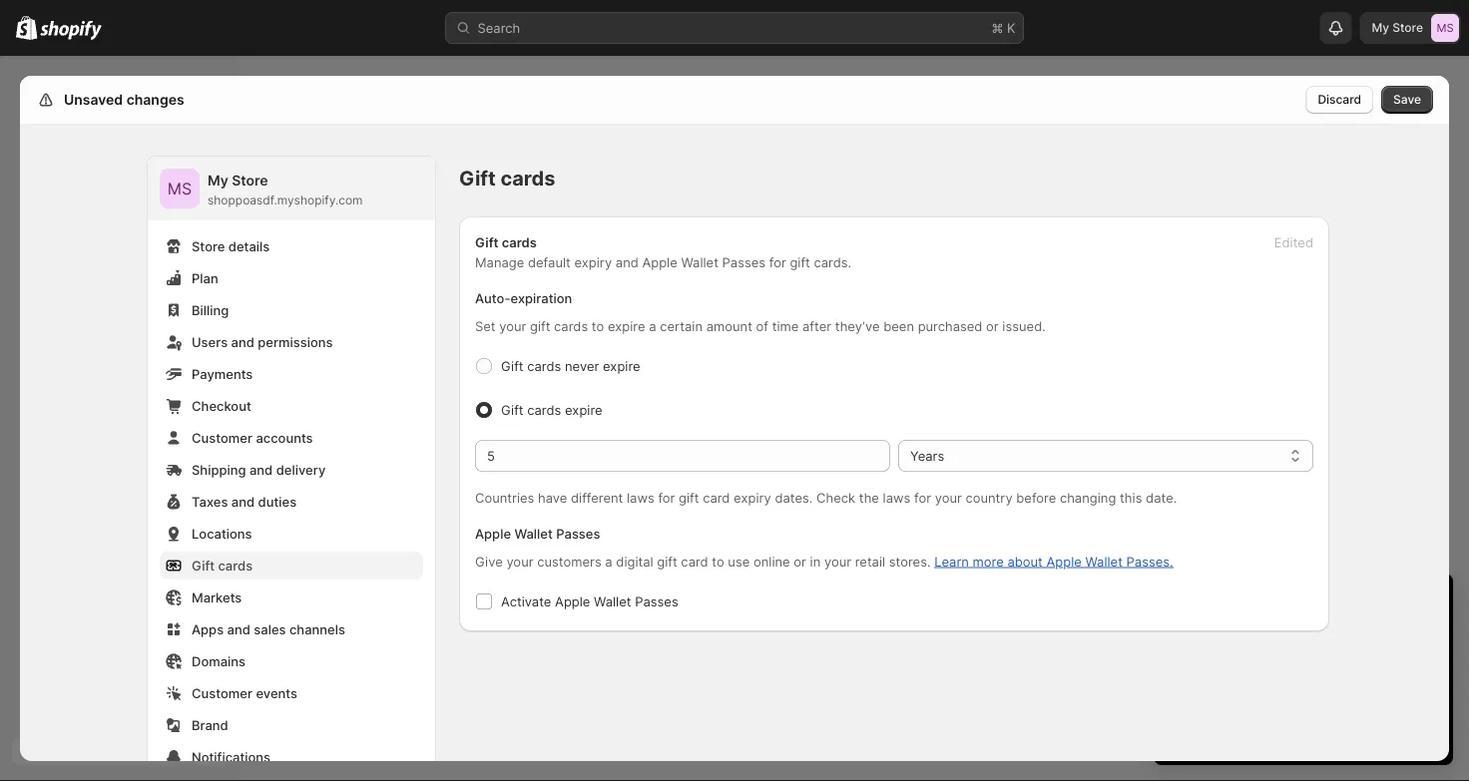 Task type: vqa. For each thing, say whether or not it's contained in the screenshot.
CUSTOMER ACCOUNTS
yes



Task type: describe. For each thing, give the bounding box(es) containing it.
locations link
[[160, 520, 423, 548]]

different
[[571, 490, 623, 506]]

3 days left in your trial
[[1174, 592, 1384, 616]]

give your customers a digital gift card to use online or in your retail stores. learn more about apple wallet passes.
[[475, 554, 1174, 570]]

1 horizontal spatial expiry
[[734, 490, 772, 506]]

purchased
[[918, 319, 983, 334]]

3
[[1174, 592, 1187, 616]]

1 laws from the left
[[627, 490, 655, 506]]

cards.
[[814, 255, 852, 270]]

give
[[475, 554, 503, 570]]

and for sales
[[227, 622, 250, 638]]

gift right digital
[[657, 554, 678, 570]]

search
[[478, 20, 520, 35]]

0 vertical spatial or
[[987, 319, 999, 334]]

apps and sales channels link
[[160, 616, 423, 644]]

taxes and duties link
[[160, 488, 423, 516]]

left
[[1243, 592, 1274, 616]]

paid
[[1246, 628, 1273, 644]]

customer events link
[[160, 680, 423, 708]]

1 horizontal spatial a
[[649, 319, 657, 334]]

billing link
[[160, 297, 423, 325]]

taxes
[[192, 494, 228, 510]]

in inside 3 days left in your trial 'dropdown button'
[[1280, 592, 1296, 616]]

shipping and delivery
[[192, 462, 326, 478]]

gift left the cards. on the right of page
[[790, 255, 811, 270]]

check
[[817, 490, 856, 506]]

gift inside shop settings menu element
[[192, 558, 215, 574]]

digital
[[616, 554, 654, 570]]

apple down customers
[[555, 594, 591, 610]]

notifications
[[192, 750, 271, 765]]

your right set
[[500, 319, 527, 334]]

domains
[[192, 654, 246, 670]]

expiration
[[511, 291, 573, 306]]

wallet left passes.
[[1086, 554, 1123, 570]]

switch
[[1174, 628, 1216, 644]]

in inside settings dialog
[[810, 554, 821, 570]]

markets
[[192, 590, 242, 606]]

users and permissions link
[[160, 329, 423, 356]]

store for my store
[[1393, 20, 1424, 35]]

stores.
[[889, 554, 931, 570]]

country
[[966, 490, 1013, 506]]

my for my store
[[1372, 20, 1390, 35]]

store for my store shoppoasdf.myshopify.com
[[232, 172, 268, 189]]

customers
[[537, 554, 602, 570]]

cards left never
[[527, 358, 562, 374]]

more
[[973, 554, 1004, 570]]

days
[[1193, 592, 1237, 616]]

shipping
[[192, 462, 246, 478]]

apps and sales channels
[[192, 622, 345, 638]]

gift down expiration
[[530, 319, 551, 334]]

and for duties
[[231, 494, 255, 510]]

settings
[[60, 91, 116, 108]]

permissions
[[258, 335, 333, 350]]

and left get:
[[1306, 628, 1329, 644]]

3 days left in your trial button
[[1154, 574, 1454, 616]]

1 horizontal spatial to
[[712, 554, 725, 570]]

billing
[[192, 303, 229, 318]]

switch to a paid plan and get:
[[1174, 628, 1356, 644]]

wallet down digital
[[594, 594, 632, 610]]

2 vertical spatial passes
[[635, 594, 679, 610]]

⌘
[[992, 20, 1004, 35]]

plan link
[[160, 265, 423, 293]]

wallet down have
[[515, 526, 553, 542]]

notifications link
[[160, 744, 423, 772]]

retail
[[855, 554, 886, 570]]

my store shoppoasdf.myshopify.com
[[208, 172, 363, 208]]

and for delivery
[[250, 462, 273, 478]]

unsaved changes
[[64, 91, 184, 108]]

they've
[[836, 319, 880, 334]]

your left the country
[[935, 490, 962, 506]]

your inside 3 days left in your trial 'dropdown button'
[[1302, 592, 1343, 616]]

get:
[[1333, 628, 1356, 644]]

customer accounts
[[192, 430, 313, 446]]

gift right different
[[679, 490, 699, 506]]

before
[[1017, 490, 1057, 506]]

about
[[1008, 554, 1043, 570]]

accounts
[[256, 430, 313, 446]]

learn more about apple wallet passes. link
[[935, 554, 1174, 570]]

0 horizontal spatial a
[[605, 554, 613, 570]]

none number field inside settings dialog
[[475, 440, 861, 472]]

use
[[728, 554, 750, 570]]

users
[[192, 335, 228, 350]]

1 vertical spatial expire
[[603, 358, 641, 374]]

0 horizontal spatial store
[[192, 239, 225, 254]]

changing
[[1060, 490, 1117, 506]]

wallet up certain
[[681, 255, 719, 270]]

customer accounts link
[[160, 424, 423, 452]]

plan
[[1276, 628, 1302, 644]]

passes.
[[1127, 554, 1174, 570]]

cards inside shop settings menu element
[[218, 558, 253, 574]]

0 horizontal spatial expiry
[[575, 255, 612, 270]]

1 horizontal spatial for
[[770, 255, 787, 270]]

have
[[538, 490, 568, 506]]

2 vertical spatial expire
[[565, 402, 603, 418]]

customer for customer accounts
[[192, 430, 253, 446]]

2 horizontal spatial a
[[1235, 628, 1243, 644]]

duties
[[258, 494, 297, 510]]

sales
[[254, 622, 286, 638]]

apple up give
[[475, 526, 511, 542]]

apple right about
[[1047, 554, 1082, 570]]

markets link
[[160, 584, 423, 612]]

delivery
[[276, 462, 326, 478]]

locations
[[192, 526, 252, 542]]



Task type: locate. For each thing, give the bounding box(es) containing it.
domains link
[[160, 648, 423, 676]]

learn
[[935, 554, 969, 570]]

countries have different laws for gift card expiry dates. check the laws for your country before changing this date.
[[475, 490, 1178, 506]]

expiry left dates.
[[734, 490, 772, 506]]

shopify image
[[16, 16, 37, 40], [40, 20, 102, 40]]

my store image inside shop settings menu element
[[160, 169, 200, 209]]

k
[[1008, 20, 1016, 35]]

⌘ k
[[992, 20, 1016, 35]]

store up plan
[[192, 239, 225, 254]]

2 vertical spatial to
[[1219, 628, 1232, 644]]

0 horizontal spatial my store image
[[160, 169, 200, 209]]

cards down locations
[[218, 558, 253, 574]]

shop settings menu element
[[148, 157, 435, 782]]

store inside my store shoppoasdf.myshopify.com
[[232, 172, 268, 189]]

plan
[[192, 271, 218, 286]]

card for expiry
[[703, 490, 730, 506]]

default
[[528, 255, 571, 270]]

expire down never
[[565, 402, 603, 418]]

save
[[1394, 92, 1422, 107]]

auto-expiration
[[475, 291, 573, 306]]

passes
[[723, 255, 766, 270], [556, 526, 601, 542], [635, 594, 679, 610]]

time
[[773, 319, 799, 334]]

customer down checkout
[[192, 430, 253, 446]]

my right ms button
[[208, 172, 228, 189]]

in right left
[[1280, 592, 1296, 616]]

for
[[770, 255, 787, 270], [658, 490, 675, 506], [915, 490, 932, 506]]

payments link
[[160, 360, 423, 388]]

changes
[[126, 91, 184, 108]]

0 vertical spatial my
[[1372, 20, 1390, 35]]

my inside my store shoppoasdf.myshopify.com
[[208, 172, 228, 189]]

1 vertical spatial my
[[208, 172, 228, 189]]

manage
[[475, 255, 525, 270]]

channels
[[290, 622, 345, 638]]

0 horizontal spatial shopify image
[[16, 16, 37, 40]]

0 vertical spatial a
[[649, 319, 657, 334]]

been
[[884, 319, 915, 334]]

customer events
[[192, 686, 298, 701]]

your up get:
[[1302, 592, 1343, 616]]

online
[[754, 554, 791, 570]]

2 horizontal spatial to
[[1219, 628, 1232, 644]]

for left the cards. on the right of page
[[770, 255, 787, 270]]

store up shoppoasdf.myshopify.com
[[232, 172, 268, 189]]

cards down gift cards never expire
[[527, 402, 562, 418]]

and right the default
[[616, 255, 639, 270]]

settings dialog
[[20, 76, 1450, 782]]

dates.
[[775, 490, 813, 506]]

amount
[[707, 319, 753, 334]]

customer
[[192, 430, 253, 446], [192, 686, 253, 701]]

2 horizontal spatial passes
[[723, 255, 766, 270]]

my store
[[1372, 20, 1424, 35]]

after
[[803, 319, 832, 334]]

or left issued.
[[987, 319, 999, 334]]

card up use
[[703, 490, 730, 506]]

None number field
[[475, 440, 861, 472]]

0 vertical spatial passes
[[723, 255, 766, 270]]

1 vertical spatial passes
[[556, 526, 601, 542]]

cards up gift cards never expire
[[554, 319, 588, 334]]

gift cards inside shop settings menu element
[[192, 558, 253, 574]]

and right "taxes" on the bottom left of the page
[[231, 494, 255, 510]]

my store image right my store at the right
[[1432, 14, 1460, 42]]

1 vertical spatial store
[[232, 172, 268, 189]]

1 horizontal spatial my store image
[[1432, 14, 1460, 42]]

auto-
[[475, 291, 511, 306]]

customer down domains
[[192, 686, 253, 701]]

1 horizontal spatial my
[[1372, 20, 1390, 35]]

set
[[475, 319, 496, 334]]

apple wallet passes
[[475, 526, 601, 542]]

laws right 'the'
[[883, 490, 911, 506]]

never
[[565, 358, 599, 374]]

1 horizontal spatial store
[[232, 172, 268, 189]]

card
[[703, 490, 730, 506], [681, 554, 709, 570]]

my
[[1372, 20, 1390, 35], [208, 172, 228, 189]]

checkout link
[[160, 392, 423, 420]]

trial
[[1349, 592, 1384, 616]]

1 vertical spatial my store image
[[160, 169, 200, 209]]

0 horizontal spatial passes
[[556, 526, 601, 542]]

customer for customer events
[[192, 686, 253, 701]]

0 vertical spatial to
[[592, 319, 604, 334]]

card left use
[[681, 554, 709, 570]]

to up never
[[592, 319, 604, 334]]

my for my store shoppoasdf.myshopify.com
[[208, 172, 228, 189]]

2 laws from the left
[[883, 490, 911, 506]]

passes down digital
[[635, 594, 679, 610]]

1 vertical spatial expiry
[[734, 490, 772, 506]]

shipping and delivery link
[[160, 456, 423, 484]]

discard
[[1319, 92, 1362, 107]]

and inside "link"
[[231, 494, 255, 510]]

your right give
[[507, 554, 534, 570]]

1 vertical spatial customer
[[192, 686, 253, 701]]

1 vertical spatial gift cards
[[475, 235, 537, 250]]

0 vertical spatial gift cards
[[459, 166, 556, 191]]

or
[[987, 319, 999, 334], [794, 554, 807, 570]]

a left certain
[[649, 319, 657, 334]]

1 horizontal spatial laws
[[883, 490, 911, 506]]

in
[[810, 554, 821, 570], [1280, 592, 1296, 616]]

0 horizontal spatial to
[[592, 319, 604, 334]]

gift cards never expire
[[501, 358, 641, 374]]

expire
[[608, 319, 646, 334], [603, 358, 641, 374], [565, 402, 603, 418]]

brand link
[[160, 712, 423, 740]]

0 vertical spatial in
[[810, 554, 821, 570]]

2 vertical spatial a
[[1235, 628, 1243, 644]]

date.
[[1146, 490, 1178, 506]]

unsaved
[[64, 91, 123, 108]]

for down years
[[915, 490, 932, 506]]

1 horizontal spatial in
[[1280, 592, 1296, 616]]

shoppoasdf.myshopify.com
[[208, 193, 363, 208]]

2 horizontal spatial for
[[915, 490, 932, 506]]

for right different
[[658, 490, 675, 506]]

expire left certain
[[608, 319, 646, 334]]

save button
[[1382, 86, 1434, 114]]

and
[[616, 255, 639, 270], [231, 335, 255, 350], [250, 462, 273, 478], [231, 494, 255, 510], [227, 622, 250, 638], [1306, 628, 1329, 644]]

0 vertical spatial my store image
[[1432, 14, 1460, 42]]

or right online
[[794, 554, 807, 570]]

set your gift cards to expire a certain amount of time after they've been purchased or issued.
[[475, 319, 1046, 334]]

1 customer from the top
[[192, 430, 253, 446]]

and right 'users' on the left of page
[[231, 335, 255, 350]]

gift cards link
[[160, 552, 423, 580]]

1 vertical spatial in
[[1280, 592, 1296, 616]]

payments
[[192, 366, 253, 382]]

store details link
[[160, 233, 423, 261]]

to right the switch
[[1219, 628, 1232, 644]]

1 vertical spatial or
[[794, 554, 807, 570]]

gift
[[790, 255, 811, 270], [530, 319, 551, 334], [679, 490, 699, 506], [657, 554, 678, 570]]

manage default expiry and apple wallet passes for gift cards.
[[475, 255, 852, 270]]

1 horizontal spatial shopify image
[[40, 20, 102, 40]]

0 vertical spatial expiry
[[575, 255, 612, 270]]

gift cards expire
[[501, 402, 603, 418]]

apple
[[643, 255, 678, 270], [475, 526, 511, 542], [1047, 554, 1082, 570], [555, 594, 591, 610]]

0 vertical spatial card
[[703, 490, 730, 506]]

0 vertical spatial expire
[[608, 319, 646, 334]]

0 horizontal spatial laws
[[627, 490, 655, 506]]

years
[[911, 448, 945, 464]]

cards up manage
[[502, 235, 537, 250]]

discard button
[[1307, 86, 1374, 114]]

apple up certain
[[643, 255, 678, 270]]

card for to
[[681, 554, 709, 570]]

apps
[[192, 622, 224, 638]]

0 vertical spatial customer
[[192, 430, 253, 446]]

0 horizontal spatial or
[[794, 554, 807, 570]]

activate apple wallet passes
[[501, 594, 679, 610]]

your left retail
[[825, 554, 852, 570]]

users and permissions
[[192, 335, 333, 350]]

my up save button
[[1372, 20, 1390, 35]]

wallet
[[681, 255, 719, 270], [515, 526, 553, 542], [1086, 554, 1123, 570], [594, 594, 632, 610]]

my store image up 'store details'
[[160, 169, 200, 209]]

events
[[256, 686, 298, 701]]

laws
[[627, 490, 655, 506], [883, 490, 911, 506]]

brand
[[192, 718, 228, 733]]

activate
[[501, 594, 552, 610]]

cards up the default
[[501, 166, 556, 191]]

2 vertical spatial store
[[192, 239, 225, 254]]

in right online
[[810, 554, 821, 570]]

gift
[[459, 166, 496, 191], [475, 235, 499, 250], [501, 358, 524, 374], [501, 402, 524, 418], [192, 558, 215, 574]]

of
[[756, 319, 769, 334]]

to left use
[[712, 554, 725, 570]]

a left digital
[[605, 554, 613, 570]]

2 customer from the top
[[192, 686, 253, 701]]

1 vertical spatial card
[[681, 554, 709, 570]]

0 horizontal spatial for
[[658, 490, 675, 506]]

passes up customers
[[556, 526, 601, 542]]

store details
[[192, 239, 270, 254]]

2 horizontal spatial store
[[1393, 20, 1424, 35]]

a left paid
[[1235, 628, 1243, 644]]

checkout
[[192, 398, 251, 414]]

1 horizontal spatial or
[[987, 319, 999, 334]]

details
[[228, 239, 270, 254]]

certain
[[660, 319, 703, 334]]

0 horizontal spatial in
[[810, 554, 821, 570]]

expiry right the default
[[575, 255, 612, 270]]

ms button
[[160, 169, 200, 209]]

1 vertical spatial to
[[712, 554, 725, 570]]

0 horizontal spatial my
[[208, 172, 228, 189]]

and down customer accounts at the bottom of the page
[[250, 462, 273, 478]]

laws right different
[[627, 490, 655, 506]]

and right apps
[[227, 622, 250, 638]]

1 horizontal spatial passes
[[635, 594, 679, 610]]

passes up the amount
[[723, 255, 766, 270]]

dialog
[[1458, 57, 1470, 781]]

2 vertical spatial gift cards
[[192, 558, 253, 574]]

store up save
[[1393, 20, 1424, 35]]

0 vertical spatial store
[[1393, 20, 1424, 35]]

countries
[[475, 490, 535, 506]]

store
[[1393, 20, 1424, 35], [232, 172, 268, 189], [192, 239, 225, 254]]

my store image
[[1432, 14, 1460, 42], [160, 169, 200, 209]]

expire right never
[[603, 358, 641, 374]]

and for permissions
[[231, 335, 255, 350]]

1 vertical spatial a
[[605, 554, 613, 570]]



